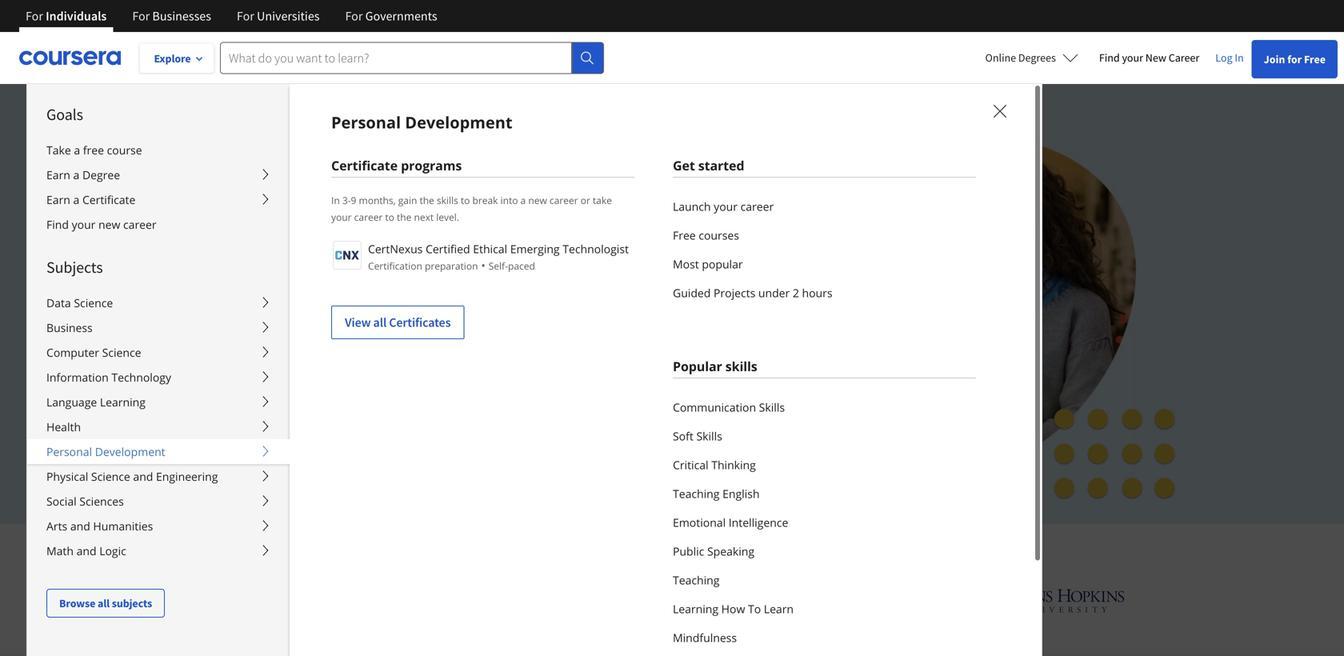 Task type: locate. For each thing, give the bounding box(es) containing it.
all inside 'certificate programs' list
[[373, 315, 387, 331]]

in left the 3-
[[331, 194, 340, 207]]

in inside log in link
[[1235, 50, 1244, 65]]

0 vertical spatial new
[[528, 194, 547, 207]]

level.
[[436, 210, 459, 224]]

1 vertical spatial with
[[825, 537, 863, 563]]

online
[[986, 50, 1016, 65]]

and inside unlimited access to 7,000+ world-class courses, hands-on projects, and job-ready certificate programs—all included in your subscription
[[283, 253, 314, 277]]

2 teaching from the top
[[673, 573, 720, 588]]

emotional intelligence link
[[673, 508, 976, 537]]

most
[[673, 256, 699, 272]]

personal development group
[[26, 0, 1344, 656]]

a right the into
[[521, 194, 526, 207]]

engineering
[[156, 469, 218, 484]]

2 horizontal spatial to
[[461, 194, 470, 207]]

learning down information technology
[[100, 395, 146, 410]]

arts and humanities button
[[27, 514, 290, 539]]

with left 14-
[[281, 433, 306, 448]]

to down the months,
[[385, 210, 394, 224]]

and
[[283, 253, 314, 277], [133, 469, 153, 484], [70, 519, 90, 534], [683, 537, 717, 563], [77, 543, 96, 559]]

1 vertical spatial development
[[95, 444, 165, 459]]

3 for from the left
[[237, 8, 254, 24]]

1 vertical spatial find
[[46, 217, 69, 232]]

/month, cancel anytime
[[227, 359, 361, 374]]

1 horizontal spatial or
[[581, 194, 590, 207]]

learning how to learn
[[673, 601, 794, 617]]

0 vertical spatial science
[[74, 295, 113, 311]]

1 vertical spatial all
[[98, 596, 110, 611]]

science inside data science popup button
[[74, 295, 113, 311]]

certnexus
[[368, 241, 423, 256]]

self-
[[489, 259, 508, 272]]

career
[[1169, 50, 1200, 65]]

for for governments
[[345, 8, 363, 24]]

coursera plus image
[[208, 150, 452, 174]]

cancel
[[276, 359, 311, 374]]

the down gain
[[397, 210, 412, 224]]

0 horizontal spatial personal development
[[46, 444, 165, 459]]

0 vertical spatial all
[[373, 315, 387, 331]]

1 vertical spatial the
[[397, 210, 412, 224]]

certificate programs
[[331, 157, 462, 174]]

career down started
[[741, 199, 774, 214]]

0 horizontal spatial the
[[397, 210, 412, 224]]

0 horizontal spatial new
[[98, 217, 120, 232]]

0 horizontal spatial or
[[208, 433, 220, 448]]

development
[[405, 111, 513, 133], [95, 444, 165, 459]]

0 horizontal spatial development
[[95, 444, 165, 459]]

certification
[[368, 259, 422, 272]]

0 horizontal spatial find
[[46, 217, 69, 232]]

4 for from the left
[[345, 8, 363, 24]]

next
[[414, 210, 434, 224]]

personal development inside menu item
[[331, 111, 513, 133]]

1 vertical spatial personal development
[[46, 444, 165, 459]]

log in link
[[1208, 48, 1252, 67]]

included
[[608, 253, 678, 277]]

computer
[[46, 345, 99, 360]]

banner navigation
[[13, 0, 450, 32]]

teaching english
[[673, 486, 760, 501]]

1 horizontal spatial free
[[673, 228, 696, 243]]

0 horizontal spatial skills
[[697, 429, 722, 444]]

2 vertical spatial science
[[91, 469, 130, 484]]

guided
[[673, 285, 711, 301]]

for
[[26, 8, 43, 24], [132, 8, 150, 24], [237, 8, 254, 24], [345, 8, 363, 24]]

and left logic
[[77, 543, 96, 559]]

and down personal development "popup button"
[[133, 469, 153, 484]]

teaching for teaching
[[673, 573, 720, 588]]

to
[[461, 194, 470, 207], [385, 210, 394, 224], [351, 225, 368, 249]]

to left break
[[461, 194, 470, 207]]

1 vertical spatial or
[[208, 433, 220, 448]]

find for find your new career
[[1099, 50, 1120, 65]]

None search field
[[220, 42, 604, 74]]

free
[[1304, 52, 1326, 66], [673, 228, 696, 243], [298, 396, 322, 412]]

0 vertical spatial personal
[[331, 111, 401, 133]]

1 horizontal spatial find
[[1099, 50, 1120, 65]]

critical
[[673, 457, 709, 473]]

1 horizontal spatial new
[[528, 194, 547, 207]]

explore menu element
[[27, 84, 290, 618]]

free right for
[[1304, 52, 1326, 66]]

teaching english link
[[673, 479, 976, 508]]

0 vertical spatial skills
[[759, 400, 785, 415]]

0 vertical spatial day
[[275, 396, 295, 412]]

0 horizontal spatial with
[[281, 433, 306, 448]]

learning inside "dropdown button"
[[100, 395, 146, 410]]

math and logic
[[46, 543, 126, 559]]

partnername logo image
[[333, 241, 362, 270]]

2 for from the left
[[132, 8, 150, 24]]

day right start at the bottom left of page
[[275, 396, 295, 412]]

explore
[[154, 51, 191, 66]]

subjects
[[112, 596, 152, 611]]

data science button
[[27, 291, 290, 315]]

development inside "popup button"
[[95, 444, 165, 459]]

free up most
[[673, 228, 696, 243]]

data science
[[46, 295, 113, 311]]

find down earn a certificate
[[46, 217, 69, 232]]

1 for from the left
[[26, 8, 43, 24]]

0 vertical spatial with
[[281, 433, 306, 448]]

2 vertical spatial to
[[351, 225, 368, 249]]

free inside join for free link
[[1304, 52, 1326, 66]]

day inside button
[[275, 396, 295, 412]]

all right browse
[[98, 596, 110, 611]]

get
[[673, 157, 695, 174]]

science inside physical science and engineering popup button
[[91, 469, 130, 484]]

learning
[[100, 395, 146, 410], [673, 601, 719, 617]]

skills for soft skills
[[697, 429, 722, 444]]

for businesses
[[132, 8, 211, 24]]

individuals
[[46, 8, 107, 24]]

all right view
[[373, 315, 387, 331]]

0 horizontal spatial in
[[331, 194, 340, 207]]

certificate
[[331, 157, 398, 174], [82, 192, 136, 207]]

skills right the communication
[[759, 400, 785, 415]]

arts and humanities
[[46, 519, 153, 534]]

find
[[1099, 50, 1120, 65], [46, 217, 69, 232]]

arts
[[46, 519, 67, 534]]

2 earn from the top
[[46, 192, 70, 207]]

projects
[[714, 285, 756, 301]]

1 earn from the top
[[46, 167, 70, 182]]

and right "arts"
[[70, 519, 90, 534]]

take a free course
[[46, 142, 142, 158]]

a for degree
[[73, 167, 79, 182]]

new right the into
[[528, 194, 547, 207]]

1 horizontal spatial all
[[373, 315, 387, 331]]

earn down earn a degree on the top left of page
[[46, 192, 70, 207]]

a down earn a degree on the top left of page
[[73, 192, 79, 207]]

certificate up "find your new career"
[[82, 192, 136, 207]]

0 vertical spatial find
[[1099, 50, 1120, 65]]

communication
[[673, 400, 756, 415]]

personal inside "popup button"
[[46, 444, 92, 459]]

online degrees button
[[973, 40, 1091, 75]]

teaching up emotional
[[673, 486, 720, 501]]

earn
[[46, 167, 70, 182], [46, 192, 70, 207]]

with up 'teaching' link
[[825, 537, 863, 563]]

technologist
[[563, 241, 629, 256]]

0 vertical spatial learning
[[100, 395, 146, 410]]

personal
[[331, 111, 401, 133], [46, 444, 92, 459]]

1 vertical spatial skills
[[697, 429, 722, 444]]

for left businesses
[[132, 8, 150, 24]]

1 vertical spatial day
[[326, 433, 346, 448]]

0 horizontal spatial personal
[[46, 444, 92, 459]]

your down the 3-
[[331, 210, 352, 224]]

1 teaching from the top
[[673, 486, 720, 501]]

new down earn a certificate
[[98, 217, 120, 232]]

find your new career
[[46, 217, 157, 232]]

1 horizontal spatial development
[[405, 111, 513, 133]]

health button
[[27, 415, 290, 439]]

1 vertical spatial science
[[102, 345, 141, 360]]

take a free course link
[[27, 138, 290, 162]]

free left trial
[[298, 396, 322, 412]]

your up courses
[[714, 199, 738, 214]]

businesses
[[152, 8, 211, 24]]

1 horizontal spatial in
[[1235, 50, 1244, 65]]

a left free
[[74, 142, 80, 158]]

to up the ready
[[351, 225, 368, 249]]

all inside button
[[98, 596, 110, 611]]

0 vertical spatial free
[[1304, 52, 1326, 66]]

1 vertical spatial personal
[[46, 444, 92, 459]]

for left 'individuals'
[[26, 8, 43, 24]]

university of michigan image
[[660, 579, 702, 623]]

in right log
[[1235, 50, 1244, 65]]

1 horizontal spatial skills
[[759, 400, 785, 415]]

science up information technology
[[102, 345, 141, 360]]

0 vertical spatial the
[[420, 194, 434, 207]]

launch your career link
[[673, 192, 976, 221]]

personal development up 'physical science and engineering'
[[46, 444, 165, 459]]

1 horizontal spatial to
[[385, 210, 394, 224]]

0 vertical spatial or
[[581, 194, 590, 207]]

development up the programs
[[405, 111, 513, 133]]

0 vertical spatial development
[[405, 111, 513, 133]]

your
[[1122, 50, 1144, 65], [714, 199, 738, 214], [331, 210, 352, 224], [72, 217, 96, 232], [208, 281, 246, 305]]

a inside dropdown button
[[73, 192, 79, 207]]

or left $399
[[208, 433, 220, 448]]

all for certificates
[[373, 315, 387, 331]]

your inside explore menu element
[[72, 217, 96, 232]]

science up sciences
[[91, 469, 130, 484]]

certificate up 9
[[331, 157, 398, 174]]

hours
[[802, 285, 833, 301]]

0 horizontal spatial free
[[298, 396, 322, 412]]

career down earn a certificate dropdown button on the left top of the page
[[123, 217, 157, 232]]

all for subjects
[[98, 596, 110, 611]]

0 vertical spatial earn
[[46, 167, 70, 182]]

science inside computer science popup button
[[102, 345, 141, 360]]

information technology button
[[27, 365, 290, 390]]

for left universities
[[237, 8, 254, 24]]

your left new
[[1122, 50, 1144, 65]]

0 horizontal spatial to
[[351, 225, 368, 249]]

and inside dropdown button
[[70, 519, 90, 534]]

0 horizontal spatial certificate
[[82, 192, 136, 207]]

career up the courses,
[[550, 194, 578, 207]]

or inside in 3-9 months, gain the skills to break into a new career or take your career to the next level.
[[581, 194, 590, 207]]

earn down take
[[46, 167, 70, 182]]

and down emotional
[[683, 537, 717, 563]]

1 horizontal spatial with
[[825, 537, 863, 563]]

teaching for teaching english
[[673, 486, 720, 501]]

speaking
[[707, 544, 755, 559]]

earn inside dropdown button
[[46, 192, 70, 207]]

1 vertical spatial learning
[[673, 601, 719, 617]]

personal development up the programs
[[331, 111, 513, 133]]

0 horizontal spatial all
[[98, 596, 110, 611]]

1 vertical spatial certificate
[[82, 192, 136, 207]]

information technology
[[46, 370, 171, 385]]

1 vertical spatial free
[[673, 228, 696, 243]]

the up next
[[420, 194, 434, 207]]

2 horizontal spatial free
[[1304, 52, 1326, 66]]

1 vertical spatial skills
[[726, 358, 758, 375]]

certificate inside personal development menu item
[[331, 157, 398, 174]]

math and logic button
[[27, 539, 290, 563]]

find left new
[[1099, 50, 1120, 65]]

your for find your new career
[[1122, 50, 1144, 65]]

2
[[793, 285, 799, 301]]

for individuals
[[26, 8, 107, 24]]

2 vertical spatial free
[[298, 396, 322, 412]]

0 horizontal spatial learning
[[100, 395, 146, 410]]

skills right soft
[[697, 429, 722, 444]]

view all certificates
[[345, 315, 451, 331]]

skills up level.
[[437, 194, 458, 207]]

1 vertical spatial in
[[331, 194, 340, 207]]

1 horizontal spatial certificate
[[331, 157, 398, 174]]

for left governments
[[345, 8, 363, 24]]

communication skills link
[[673, 393, 976, 422]]

guided projects under 2 hours link
[[673, 279, 976, 307]]

your inside in 3-9 months, gain the skills to break into a new career or take your career to the next level.
[[331, 210, 352, 224]]

your inside get started list
[[714, 199, 738, 214]]

popular skills list
[[673, 393, 976, 656]]

skills for communication skills
[[759, 400, 785, 415]]

a for free
[[74, 142, 80, 158]]

0 vertical spatial skills
[[437, 194, 458, 207]]

language learning button
[[27, 390, 290, 415]]

mindfulness link
[[673, 623, 976, 652]]

1 vertical spatial teaching
[[673, 573, 720, 588]]

business
[[46, 320, 93, 335]]

personal up certificate programs
[[331, 111, 401, 133]]

earn inside popup button
[[46, 167, 70, 182]]

development up 'physical science and engineering'
[[95, 444, 165, 459]]

a left degree
[[73, 167, 79, 182]]

learning up mindfulness
[[673, 601, 719, 617]]

technology
[[112, 370, 171, 385]]

computer science
[[46, 345, 141, 360]]

your down earn a certificate
[[72, 217, 96, 232]]

1 horizontal spatial personal development
[[331, 111, 513, 133]]

1 vertical spatial new
[[98, 217, 120, 232]]

0 horizontal spatial skills
[[437, 194, 458, 207]]

information
[[46, 370, 109, 385]]

ethical
[[473, 241, 507, 256]]

career down the months,
[[354, 210, 383, 224]]

0 vertical spatial teaching
[[673, 486, 720, 501]]

skills up communication skills
[[726, 358, 758, 375]]

0 vertical spatial in
[[1235, 50, 1244, 65]]

a inside in 3-9 months, gain the skills to break into a new career or take your career to the next level.
[[521, 194, 526, 207]]

and up the subscription
[[283, 253, 314, 277]]

personal up physical
[[46, 444, 92, 459]]

1 horizontal spatial day
[[326, 433, 346, 448]]

your for find your new career
[[72, 217, 96, 232]]

for for businesses
[[132, 8, 150, 24]]

find inside explore menu element
[[46, 217, 69, 232]]

1 vertical spatial to
[[385, 210, 394, 224]]

career inside explore menu element
[[123, 217, 157, 232]]

personal development inside "popup button"
[[46, 444, 165, 459]]

science up business
[[74, 295, 113, 311]]

certificate inside dropdown button
[[82, 192, 136, 207]]

a inside popup button
[[73, 167, 79, 182]]

to
[[748, 601, 761, 617]]

or left take on the top
[[581, 194, 590, 207]]

skills
[[437, 194, 458, 207], [726, 358, 758, 375]]

certnexus certified ethical emerging technologist certification preparation • self-paced
[[368, 241, 629, 273]]

day left money-
[[326, 433, 346, 448]]

1 vertical spatial earn
[[46, 192, 70, 207]]

0 vertical spatial personal development
[[331, 111, 513, 133]]

0 horizontal spatial day
[[275, 396, 295, 412]]

your for launch your career
[[714, 199, 738, 214]]

unlimited access to 7,000+ world-class courses, hands-on projects, and job-ready certificate programs—all included in your subscription
[[208, 225, 698, 305]]

browse all subjects
[[59, 596, 152, 611]]

your down projects,
[[208, 281, 246, 305]]

take
[[46, 142, 71, 158]]

sas image
[[753, 588, 814, 613]]

science
[[74, 295, 113, 311], [102, 345, 141, 360], [91, 469, 130, 484]]

1 horizontal spatial learning
[[673, 601, 719, 617]]

0 vertical spatial certificate
[[331, 157, 398, 174]]

free courses
[[673, 228, 739, 243]]

for governments
[[345, 8, 437, 24]]

projects,
[[208, 253, 278, 277]]

1 horizontal spatial personal
[[331, 111, 401, 133]]

teaching down public
[[673, 573, 720, 588]]



Task type: vqa. For each thing, say whether or not it's contained in the screenshot.
courses,
yes



Task type: describe. For each thing, give the bounding box(es) containing it.
how
[[722, 601, 745, 617]]

your inside unlimited access to 7,000+ world-class courses, hands-on projects, and job-ready certificate programs—all included in your subscription
[[208, 281, 246, 305]]

online degrees
[[986, 50, 1056, 65]]

hands-
[[600, 225, 657, 249]]

coursera
[[868, 537, 950, 563]]

in inside in 3-9 months, gain the skills to break into a new career or take your career to the next level.
[[331, 194, 340, 207]]

earn for earn a certificate
[[46, 192, 70, 207]]

plus
[[955, 537, 993, 563]]

health
[[46, 419, 81, 435]]

log in
[[1216, 50, 1244, 65]]

join for free link
[[1252, 40, 1338, 78]]

earn a degree button
[[27, 162, 290, 187]]

$399
[[223, 433, 249, 448]]

and inside popup button
[[133, 469, 153, 484]]

coursera image
[[19, 45, 121, 71]]

earn for earn a degree
[[46, 167, 70, 182]]

certificate programs list
[[331, 239, 635, 339]]

language learning
[[46, 395, 146, 410]]

popular
[[673, 358, 722, 375]]

humanities
[[93, 519, 153, 534]]

certificates
[[389, 315, 451, 331]]

launch
[[673, 199, 711, 214]]

free courses link
[[673, 221, 976, 250]]

free inside free courses link
[[673, 228, 696, 243]]

for universities
[[237, 8, 320, 24]]

view all certificates link
[[331, 306, 464, 339]]

university of illinois at urbana-champaign image
[[219, 588, 345, 613]]

career inside get started list
[[741, 199, 774, 214]]

guided projects under 2 hours
[[673, 285, 833, 301]]

new inside in 3-9 months, gain the skills to break into a new career or take your career to the next level.
[[528, 194, 547, 207]]

physical science and engineering button
[[27, 464, 290, 489]]

governments
[[365, 8, 437, 24]]

sciences
[[79, 494, 124, 509]]

break
[[473, 194, 498, 207]]

intelligence
[[729, 515, 789, 530]]

for for individuals
[[26, 8, 43, 24]]

close image
[[990, 101, 1011, 122]]

critical thinking
[[673, 457, 756, 473]]

access
[[293, 225, 346, 249]]

start
[[234, 396, 261, 412]]

free
[[83, 142, 104, 158]]

most popular
[[673, 256, 743, 272]]

view
[[345, 315, 371, 331]]

1 horizontal spatial skills
[[726, 358, 758, 375]]

job-
[[319, 253, 350, 277]]

take
[[593, 194, 612, 207]]

•
[[481, 258, 486, 273]]

anytime
[[314, 359, 361, 374]]

english
[[723, 486, 760, 501]]

language
[[46, 395, 97, 410]]

get started
[[673, 157, 745, 174]]

popular
[[702, 256, 743, 272]]

soft skills link
[[673, 422, 976, 451]]

preparation
[[425, 259, 478, 272]]

free inside start 7-day free trial button
[[298, 396, 322, 412]]

0 vertical spatial to
[[461, 194, 470, 207]]

personal development button
[[27, 439, 290, 464]]

learning how to learn link
[[673, 595, 976, 623]]

find for find your new career
[[46, 217, 69, 232]]

mindfulness
[[673, 630, 737, 645]]

development inside menu item
[[405, 111, 513, 133]]

science for data
[[74, 295, 113, 311]]

find your new career
[[1099, 50, 1200, 65]]

science for physical
[[91, 469, 130, 484]]

/year
[[249, 433, 278, 448]]

start 7-day free trial
[[234, 396, 350, 412]]

for for universities
[[237, 8, 254, 24]]

trial
[[325, 396, 350, 412]]

teaching link
[[673, 566, 976, 595]]

7,000+
[[372, 225, 427, 249]]

14-
[[309, 433, 326, 448]]

unlimited
[[208, 225, 288, 249]]

started
[[698, 157, 745, 174]]

get started list
[[673, 192, 976, 307]]

soft skills
[[673, 429, 722, 444]]

earn a certificate
[[46, 192, 136, 207]]

most popular link
[[673, 250, 976, 279]]

business button
[[27, 315, 290, 340]]

a for certificate
[[73, 192, 79, 207]]

science for computer
[[102, 345, 141, 360]]

physical science and engineering
[[46, 469, 218, 484]]

social sciences button
[[27, 489, 290, 514]]

join
[[1264, 52, 1286, 66]]

find your new career link
[[27, 212, 290, 237]]

1 horizontal spatial the
[[420, 194, 434, 207]]

emotional intelligence
[[673, 515, 789, 530]]

new inside explore menu element
[[98, 217, 120, 232]]

courses,
[[528, 225, 596, 249]]

emerging
[[510, 241, 560, 256]]

/month,
[[227, 359, 273, 374]]

guarantee
[[420, 433, 478, 448]]

courses
[[699, 228, 739, 243]]

personal development menu item
[[289, 0, 1344, 656]]

What do you want to learn? text field
[[220, 42, 572, 74]]

new
[[1146, 50, 1167, 65]]

log
[[1216, 50, 1233, 65]]

skills inside in 3-9 months, gain the skills to break into a new career or take your career to the next level.
[[437, 194, 458, 207]]

johns hopkins university image
[[973, 586, 1125, 615]]

find your new career link
[[1091, 48, 1208, 68]]

course
[[107, 142, 142, 158]]

social
[[46, 494, 77, 509]]

programs—all
[[487, 253, 603, 277]]

explore button
[[140, 44, 214, 73]]

personal inside menu item
[[331, 111, 401, 133]]

public speaking
[[673, 544, 755, 559]]

degree
[[82, 167, 120, 182]]

emotional
[[673, 515, 726, 530]]

universities
[[257, 8, 320, 24]]

months,
[[359, 194, 396, 207]]

leading
[[506, 537, 571, 563]]

learning inside popular skills list
[[673, 601, 719, 617]]

to inside unlimited access to 7,000+ world-class courses, hands-on projects, and job-ready certificate programs—all included in your subscription
[[351, 225, 368, 249]]

thinking
[[712, 457, 756, 473]]

universities
[[576, 537, 678, 563]]

and inside popup button
[[77, 543, 96, 559]]



